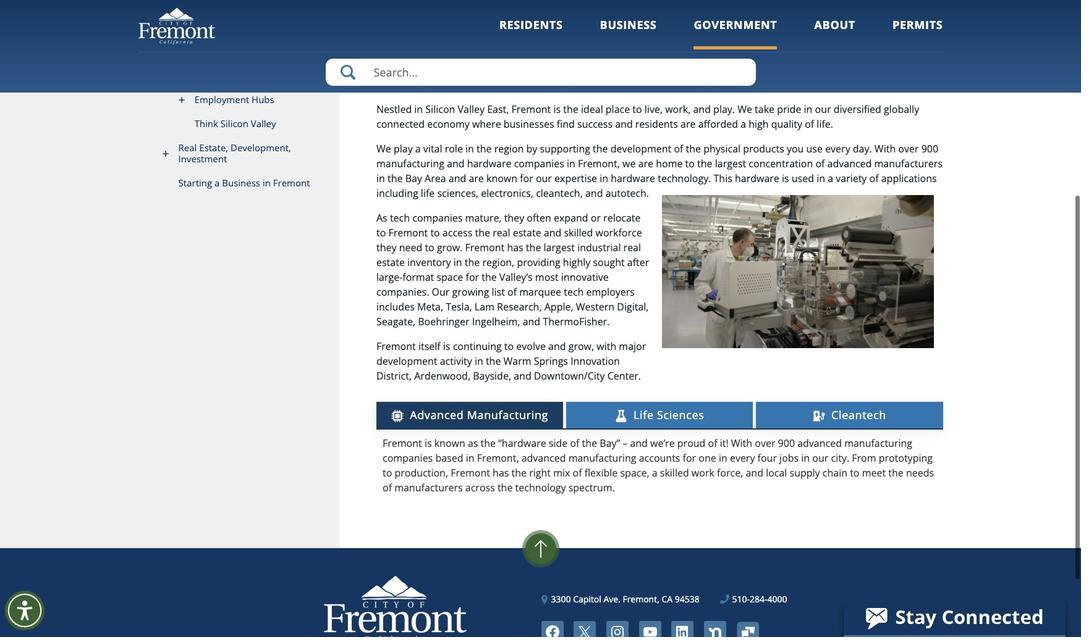 Task type: vqa. For each thing, say whether or not it's contained in the screenshot.
based in the bottom of the page
yes



Task type: locate. For each thing, give the bounding box(es) containing it.
supply
[[790, 465, 820, 478]]

includes
[[376, 298, 415, 312]]

510-
[[732, 592, 750, 604]]

valley down hubs
[[251, 115, 276, 128]]

the left region,
[[465, 254, 480, 267]]

in up autotech.
[[600, 170, 608, 183]]

the right as
[[481, 435, 496, 448]]

for inside as tech companies mature, they often expand or relocate to fremont to access the real estate and skilled workforce they need to grow. fremont has the largest industrial real estate inventory in the region, providing highly sought after large-format space for the valley's most innovative companies.  our growing list of marquee tech employers includes meta, tesla, lam research, apple, western digital, seagate, boehringer ingelheim, and thermofisher.
[[466, 268, 479, 282]]

live,
[[645, 100, 663, 114]]

900 up jobs
[[778, 435, 795, 448]]

900 inside fremont is known as the "hardware side of the bay" – and we're proud of it! with over 900 advanced manufacturing companies based in fremont, advanced manufacturing accounts for one in every four jobs in our city. from prototyping to production, fremont has the right mix of flexible space, a skilled work force, and local supply chain to meet the needs of manufacturers across the technology spectrum.
[[778, 435, 795, 448]]

0 horizontal spatial we
[[376, 140, 391, 153]]

0 horizontal spatial tech
[[390, 209, 410, 223]]

has up across
[[493, 465, 509, 478]]

is inside fremont is known as the "hardware side of the bay" – and we're proud of it! with over 900 advanced manufacturing companies based in fremont, advanced manufacturing accounts for one in every four jobs in our city. from prototyping to production, fremont has the right mix of flexible space, a skilled work force, and local supply chain to meet the needs of manufacturers across the technology spectrum.
[[425, 435, 432, 448]]

you
[[787, 140, 804, 153]]

over
[[898, 140, 919, 153], [755, 435, 775, 448]]

we left take
[[738, 100, 752, 114]]

list
[[492, 283, 505, 297]]

in right pride
[[804, 100, 813, 114]]

2 horizontal spatial fremont,
[[623, 592, 660, 604]]

0 vertical spatial largest
[[715, 155, 746, 168]]

to down from
[[850, 465, 860, 478]]

estate down often
[[513, 224, 541, 238]]

1 vertical spatial are
[[638, 155, 653, 168]]

1 vertical spatial companies
[[412, 209, 463, 223]]

warm
[[504, 353, 531, 366]]

feedback link
[[822, 67, 870, 78]]

feedback
[[835, 67, 870, 78]]

0 vertical spatial are
[[681, 115, 696, 129]]

tech right as
[[390, 209, 410, 223]]

0 vertical spatial with
[[875, 140, 896, 153]]

over up the four
[[755, 435, 775, 448]]

our
[[432, 283, 450, 297]]

is down advanced
[[425, 435, 432, 448]]

starting a business in fremont link
[[138, 169, 339, 193]]

with
[[597, 338, 616, 351]]

evolve
[[516, 338, 546, 351]]

they
[[504, 209, 524, 223], [376, 239, 397, 252]]

1 vertical spatial development
[[376, 353, 437, 366]]

development inside we play a vital role in the region by supporting the development of the physical products you use every day. with over 900 manufacturing and hardware companies in fremont, we are home to the largest concentration of advanced manufacturers in the bay area and are known for our expertise in hardware technology. this hardware is used in a variety of applications including life sciences, electronics, cleantech, and autotech.
[[611, 140, 672, 153]]

0 vertical spatial tech
[[390, 209, 410, 223]]

region
[[494, 140, 524, 153]]

fremont down the seagate,
[[376, 338, 416, 351]]

0 horizontal spatial every
[[730, 450, 755, 463]]

footer my icon image
[[737, 620, 759, 638]]

skilled down expand
[[564, 224, 593, 238]]

the right across
[[498, 479, 513, 493]]

are for residents
[[681, 115, 696, 129]]

0 vertical spatial fremont,
[[578, 155, 620, 168]]

1 vertical spatial skilled
[[660, 465, 689, 478]]

flask beaker image
[[615, 408, 627, 421]]

0 horizontal spatial business
[[222, 175, 260, 187]]

fremont, inside 3300 capitol ave. fremont, ca 94538 link
[[623, 592, 660, 604]]

510-284-4000 link
[[720, 591, 787, 604]]

is down concentration
[[782, 170, 789, 183]]

real down the mature,
[[493, 224, 510, 238]]

1 horizontal spatial fremont,
[[578, 155, 620, 168]]

0 horizontal spatial manufacturing
[[376, 155, 444, 168]]

3300 capitol ave. fremont, ca 94538 link
[[542, 591, 700, 604]]

over up the applications
[[898, 140, 919, 153]]

to up grow.
[[431, 224, 440, 238]]

1 vertical spatial they
[[376, 239, 397, 252]]

Search text field
[[325, 59, 756, 86]]

workforce
[[596, 224, 642, 238]]

1 horizontal spatial manufacturing
[[569, 450, 636, 463]]

manufacturers down production,
[[395, 479, 463, 493]]

0 horizontal spatial valley
[[251, 115, 276, 128]]

we're
[[650, 435, 675, 448]]

success
[[577, 115, 613, 129]]

tab list
[[376, 399, 943, 427]]

1 horizontal spatial over
[[898, 140, 919, 153]]

0 horizontal spatial development
[[376, 353, 437, 366]]

0 horizontal spatial skilled
[[564, 224, 593, 238]]

0 vertical spatial estate
[[513, 224, 541, 238]]

to left production,
[[383, 465, 392, 478]]

every right 'use'
[[825, 140, 850, 153]]

is up find
[[554, 100, 561, 114]]

companies down by
[[514, 155, 564, 168]]

manufacturing inside we play a vital role in the region by supporting the development of the physical products you use every day. with over 900 manufacturing and hardware companies in fremont, we are home to the largest concentration of advanced manufacturers in the bay area and are known for our expertise in hardware technology. this hardware is used in a variety of applications including life sciences, electronics, cleantech, and autotech.
[[376, 155, 444, 168]]

microchip image
[[391, 408, 404, 421]]

companies up access
[[412, 209, 463, 223]]

vital
[[423, 140, 442, 153]]

1 horizontal spatial tech
[[564, 283, 584, 297]]

residents
[[635, 115, 678, 129]]

0 horizontal spatial 900
[[778, 435, 795, 448]]

1 vertical spatial tech
[[564, 283, 584, 297]]

grow.
[[437, 239, 463, 252]]

the up find
[[563, 100, 578, 114]]

with inside fremont is known as the "hardware side of the bay" – and we're proud of it! with over 900 advanced manufacturing companies based in fremont, advanced manufacturing accounts for one in every four jobs in our city. from prototyping to production, fremont has the right mix of flexible space, a skilled work force, and local supply chain to meet the needs of manufacturers across the technology spectrum.
[[731, 435, 752, 448]]

innovation
[[571, 353, 620, 366]]

1 horizontal spatial manufacturers
[[874, 155, 943, 168]]

1 vertical spatial with
[[731, 435, 752, 448]]

continuing
[[453, 338, 502, 351]]

advanced
[[828, 155, 872, 168], [798, 435, 842, 448], [522, 450, 566, 463]]

our left city.
[[813, 450, 829, 463]]

in up supply on the bottom right of the page
[[801, 450, 810, 463]]

1 vertical spatial valley
[[251, 115, 276, 128]]

in up including
[[376, 170, 385, 183]]

is
[[554, 100, 561, 114], [782, 170, 789, 183], [443, 338, 450, 351], [425, 435, 432, 448]]

the left bay"
[[582, 435, 597, 448]]

role
[[445, 140, 463, 153]]

fremont, inside fremont is known as the "hardware side of the bay" – and we're proud of it! with over 900 advanced manufacturing companies based in fremont, advanced manufacturing accounts for one in every four jobs in our city. from prototyping to production, fremont has the right mix of flexible space, a skilled work force, and local supply chain to meet the needs of manufacturers across the technology spectrum.
[[477, 450, 519, 463]]

1 vertical spatial over
[[755, 435, 775, 448]]

the down physical
[[697, 155, 713, 168]]

2 vertical spatial are
[[469, 170, 484, 183]]

0 vertical spatial our
[[815, 100, 831, 114]]

0 vertical spatial advanced
[[828, 155, 872, 168]]

0 vertical spatial every
[[825, 140, 850, 153]]

valley inside the nestled in silicon valley east, fremont is the ideal place to live, work, and play. we take pride in our diversified globally connected economy where businesses find success and residents are afforded a high quality of life.
[[458, 100, 485, 114]]

technology.
[[658, 170, 711, 183]]

for up electronics, at the top of the page
[[520, 170, 533, 183]]

think silicon valley link
[[138, 110, 339, 134]]

2 horizontal spatial for
[[683, 450, 696, 463]]

employment hubs
[[195, 91, 274, 103]]

1 vertical spatial 900
[[778, 435, 795, 448]]

advanced inside we play a vital role in the region by supporting the development of the physical products you use every day. with over 900 manufacturing and hardware companies in fremont, we are home to the largest concentration of advanced manufacturers in the bay area and are known for our expertise in hardware technology. this hardware is used in a variety of applications including life sciences, electronics, cleantech, and autotech.
[[828, 155, 872, 168]]

1 vertical spatial advanced
[[798, 435, 842, 448]]

companies up production,
[[383, 450, 433, 463]]

manufacturers inside we play a vital role in the region by supporting the development of the physical products you use every day. with over 900 manufacturing and hardware companies in fremont, we are home to the largest concentration of advanced manufacturers in the bay area and are known for our expertise in hardware technology. this hardware is used in a variety of applications including life sciences, electronics, cleantech, and autotech.
[[874, 155, 943, 168]]

1 horizontal spatial with
[[875, 140, 896, 153]]

skilled down accounts
[[660, 465, 689, 478]]

companies inside fremont is known as the "hardware side of the bay" – and we're proud of it! with over 900 advanced manufacturing companies based in fremont, advanced manufacturing accounts for one in every four jobs in our city. from prototyping to production, fremont has the right mix of flexible space, a skilled work force, and local supply chain to meet the needs of manufacturers across the technology spectrum.
[[383, 450, 433, 463]]

this
[[714, 170, 732, 183]]

known up based
[[434, 435, 465, 448]]

development
[[611, 140, 672, 153], [376, 353, 437, 366]]

1 vertical spatial largest
[[544, 239, 575, 252]]

1 horizontal spatial valley
[[458, 100, 485, 114]]

connected
[[376, 115, 425, 129]]

0 vertical spatial skilled
[[564, 224, 593, 238]]

0 horizontal spatial hardware
[[467, 155, 512, 168]]

0 vertical spatial manufacturing
[[376, 155, 444, 168]]

900 inside we play a vital role in the region by supporting the development of the physical products you use every day. with over 900 manufacturing and hardware companies in fremont, we are home to the largest concentration of advanced manufacturers in the bay area and are known for our expertise in hardware technology. this hardware is used in a variety of applications including life sciences, electronics, cleantech, and autotech.
[[922, 140, 938, 153]]

footer fb icon image
[[541, 620, 564, 638]]

tab list containing advanced manufacturing
[[376, 399, 943, 427]]

valley
[[458, 100, 485, 114], [251, 115, 276, 128]]

boehringer
[[418, 313, 470, 327]]

0 vertical spatial we
[[738, 100, 752, 114]]

2 vertical spatial fremont,
[[623, 592, 660, 604]]

local
[[766, 465, 787, 478]]

the inside the nestled in silicon valley east, fremont is the ideal place to live, work, and play. we take pride in our diversified globally connected economy where businesses find success and residents are afforded a high quality of life.
[[563, 100, 578, 114]]

1 horizontal spatial 900
[[922, 140, 938, 153]]

for down proud
[[683, 450, 696, 463]]

1 vertical spatial known
[[434, 435, 465, 448]]

0 vertical spatial manufacturers
[[874, 155, 943, 168]]

tech down innovative
[[564, 283, 584, 297]]

known
[[487, 170, 517, 183], [434, 435, 465, 448]]

valley up where
[[458, 100, 485, 114]]

0 vertical spatial development
[[611, 140, 672, 153]]

a inside the nestled in silicon valley east, fremont is the ideal place to live, work, and play. we take pride in our diversified globally connected economy where businesses find success and residents are afforded a high quality of life.
[[741, 115, 746, 129]]

including
[[376, 184, 418, 198]]

1 vertical spatial silicon
[[221, 115, 248, 128]]

0 vertical spatial over
[[898, 140, 919, 153]]

fremont inside starting a business in fremont link
[[273, 175, 310, 187]]

the
[[563, 100, 578, 114], [477, 140, 492, 153], [593, 140, 608, 153], [686, 140, 701, 153], [697, 155, 713, 168], [388, 170, 403, 183], [475, 224, 490, 238], [526, 239, 541, 252], [465, 254, 480, 267], [482, 268, 497, 282], [486, 353, 501, 366], [481, 435, 496, 448], [582, 435, 597, 448], [512, 465, 527, 478], [889, 465, 904, 478], [498, 479, 513, 493]]

0 horizontal spatial fremont,
[[477, 450, 519, 463]]

manufacturing up from
[[845, 435, 912, 448]]

mix
[[553, 465, 570, 478]]

manufacturing
[[467, 406, 548, 421]]

footer li icon image
[[672, 620, 694, 638]]

for
[[520, 170, 533, 183], [466, 268, 479, 282], [683, 450, 696, 463]]

advanced up the right
[[522, 450, 566, 463]]

in right used
[[817, 170, 825, 183]]

side
[[549, 435, 568, 448]]

1 vertical spatial our
[[536, 170, 552, 183]]

for up growing
[[466, 268, 479, 282]]

2 vertical spatial companies
[[383, 450, 433, 463]]

local economy overview
[[376, 9, 683, 43]]

1 horizontal spatial known
[[487, 170, 517, 183]]

development inside fremont itself is continuing to evolve and grow, with major development activity in the warm springs innovation district, ardenwood, bayside, and downtown/city center.
[[376, 353, 437, 366]]

business
[[600, 17, 657, 32], [222, 175, 260, 187]]

fremont, down "hardware
[[477, 450, 519, 463]]

0 vertical spatial 900
[[922, 140, 938, 153]]

1 horizontal spatial are
[[638, 155, 653, 168]]

a inside fremont is known as the "hardware side of the bay" – and we're proud of it! with over 900 advanced manufacturing companies based in fremont, advanced manufacturing accounts for one in every four jobs in our city. from prototyping to production, fremont has the right mix of flexible space, a skilled work force, and local supply chain to meet the needs of manufacturers across the technology spectrum.
[[652, 465, 658, 478]]

1 horizontal spatial silicon
[[426, 100, 455, 114]]

grow,
[[569, 338, 594, 351]]

fremont down development,
[[273, 175, 310, 187]]

the left the right
[[512, 465, 527, 478]]

has up region,
[[507, 239, 523, 252]]

1 horizontal spatial skilled
[[660, 465, 689, 478]]

1 vertical spatial real
[[624, 239, 641, 252]]

in up 'space'
[[454, 254, 462, 267]]

0 vertical spatial business
[[600, 17, 657, 32]]

largest up highly
[[544, 239, 575, 252]]

the left physical
[[686, 140, 701, 153]]

innovative
[[561, 268, 609, 282]]

our inside fremont is known as the "hardware side of the bay" – and we're proud of it! with over 900 advanced manufacturing companies based in fremont, advanced manufacturing accounts for one in every four jobs in our city. from prototyping to production, fremont has the right mix of flexible space, a skilled work force, and local supply chain to meet the needs of manufacturers across the technology spectrum.
[[813, 450, 829, 463]]

3300 capitol ave. fremont, ca 94538
[[551, 592, 700, 604]]

2 vertical spatial our
[[813, 450, 829, 463]]

2 vertical spatial manufacturing
[[569, 450, 636, 463]]

our up the life.
[[815, 100, 831, 114]]

every inside we play a vital role in the region by supporting the development of the physical products you use every day. with over 900 manufacturing and hardware companies in fremont, we are home to the largest concentration of advanced manufacturers in the bay area and are known for our expertise in hardware technology. this hardware is used in a variety of applications including life sciences, electronics, cleantech, and autotech.
[[825, 140, 850, 153]]

the down where
[[477, 140, 492, 153]]

silicon down employment hubs
[[221, 115, 248, 128]]

it!
[[720, 435, 729, 448]]

footer nd icon image
[[704, 620, 726, 638]]

0 vertical spatial known
[[487, 170, 517, 183]]

permits link
[[893, 17, 943, 49]]

are inside the nestled in silicon valley east, fremont is the ideal place to live, work, and play. we take pride in our diversified globally connected economy where businesses find success and residents are afforded a high quality of life.
[[681, 115, 696, 129]]

0 horizontal spatial known
[[434, 435, 465, 448]]

they left often
[[504, 209, 524, 223]]

in right role
[[466, 140, 474, 153]]

applications
[[881, 170, 937, 183]]

0 horizontal spatial silicon
[[221, 115, 248, 128]]

after
[[627, 254, 649, 267]]

a left high
[[741, 115, 746, 129]]

advanced up city.
[[798, 435, 842, 448]]

tesla,
[[446, 298, 472, 312]]

lam
[[475, 298, 494, 312]]

life.
[[817, 115, 833, 129]]

+ link
[[920, 67, 934, 78]]

diversified
[[834, 100, 881, 114]]

of inside as tech companies mature, they often expand or relocate to fremont to access the real estate and skilled workforce they need to grow. fremont has the largest industrial real estate inventory in the region, providing highly sought after large-format space for the valley's most innovative companies.  our growing list of marquee tech employers includes meta, tesla, lam research, apple, western digital, seagate, boehringer ingelheim, and thermofisher.
[[508, 283, 517, 297]]

a left vital
[[415, 140, 421, 153]]

to up technology.
[[685, 155, 695, 168]]

0 vertical spatial they
[[504, 209, 524, 223]]

skilled inside as tech companies mature, they often expand or relocate to fremont to access the real estate and skilled workforce they need to grow. fremont has the largest industrial real estate inventory in the region, providing highly sought after large-format space for the valley's most innovative companies.  our growing list of marquee tech employers includes meta, tesla, lam research, apple, western digital, seagate, boehringer ingelheim, and thermofisher.
[[564, 224, 593, 238]]

900 up the applications
[[922, 140, 938, 153]]

force,
[[717, 465, 743, 478]]

1 horizontal spatial for
[[520, 170, 533, 183]]

1 horizontal spatial largest
[[715, 155, 746, 168]]

a down accounts
[[652, 465, 658, 478]]

are right we
[[638, 155, 653, 168]]

is inside we play a vital role in the region by supporting the development of the physical products you use every day. with over 900 manufacturing and hardware companies in fremont, we are home to the largest concentration of advanced manufacturers in the bay area and are known for our expertise in hardware technology. this hardware is used in a variety of applications including life sciences, electronics, cleantech, and autotech.
[[782, 170, 789, 183]]

2 vertical spatial for
[[683, 450, 696, 463]]

and down expertise
[[585, 184, 603, 198]]

by
[[526, 140, 537, 153]]

fremont, up expertise
[[578, 155, 620, 168]]

silicon up economy at the top left of the page
[[426, 100, 455, 114]]

1 vertical spatial we
[[376, 140, 391, 153]]

1 vertical spatial estate
[[376, 254, 405, 267]]

we play a vital role in the region by supporting the development of the physical products you use every day. with over 900 manufacturing and hardware companies in fremont, we are home to the largest concentration of advanced manufacturers in the bay area and are known for our expertise in hardware technology. this hardware is used in a variety of applications including life sciences, electronics, cleantech, and autotech.
[[376, 140, 943, 198]]

pride
[[777, 100, 801, 114]]

1 horizontal spatial every
[[825, 140, 850, 153]]

in inside fremont itself is continuing to evolve and grow, with major development activity in the warm springs innovation district, ardenwood, bayside, and downtown/city center.
[[475, 353, 483, 366]]

man working on advanced manufacturing machinery image
[[662, 193, 934, 346]]

0 vertical spatial valley
[[458, 100, 485, 114]]

fremont down microchip icon
[[383, 435, 422, 448]]

-
[[943, 67, 946, 78]]

1 horizontal spatial they
[[504, 209, 524, 223]]

in up expertise
[[567, 155, 575, 168]]

columnusercontrol3 main content
[[339, 0, 946, 547]]

900
[[922, 140, 938, 153], [778, 435, 795, 448]]

with right it!
[[731, 435, 752, 448]]

0 vertical spatial for
[[520, 170, 533, 183]]

real estate, development, investment
[[178, 139, 291, 163]]

are up sciences,
[[469, 170, 484, 183]]

0 vertical spatial companies
[[514, 155, 564, 168]]

1 vertical spatial manufacturing
[[845, 435, 912, 448]]

production,
[[395, 465, 448, 478]]

to up warm
[[504, 338, 514, 351]]

are down "work,"
[[681, 115, 696, 129]]

providing
[[517, 254, 561, 267]]

fremont, left ca at the bottom right
[[623, 592, 660, 604]]

development up "district,"
[[376, 353, 437, 366]]

life sciences link
[[568, 405, 752, 422]]

for inside fremont is known as the "hardware side of the bay" – and we're proud of it! with over 900 advanced manufacturing companies based in fremont, advanced manufacturing accounts for one in every four jobs in our city. from prototyping to production, fremont has the right mix of flexible space, a skilled work force, and local supply chain to meet the needs of manufacturers across the technology spectrum.
[[683, 450, 696, 463]]

silicon
[[426, 100, 455, 114], [221, 115, 248, 128]]

business inside starting a business in fremont link
[[222, 175, 260, 187]]

the up bayside, on the left bottom of page
[[486, 353, 501, 366]]

fremont, inside we play a vital role in the region by supporting the development of the physical products you use every day. with over 900 manufacturing and hardware companies in fremont, we are home to the largest concentration of advanced manufacturers in the bay area and are known for our expertise in hardware technology. this hardware is used in a variety of applications including life sciences, electronics, cleantech, and autotech.
[[578, 155, 620, 168]]

known up electronics, at the top of the page
[[487, 170, 517, 183]]

manufacturers inside fremont is known as the "hardware side of the bay" – and we're proud of it! with over 900 advanced manufacturing companies based in fremont, advanced manufacturing accounts for one in every four jobs in our city. from prototyping to production, fremont has the right mix of flexible space, a skilled work force, and local supply chain to meet the needs of manufacturers across the technology spectrum.
[[395, 479, 463, 493]]

of inside the nestled in silicon valley east, fremont is the ideal place to live, work, and play. we take pride in our diversified globally connected economy where businesses find success and residents are afforded a high quality of life.
[[805, 115, 814, 129]]

1 vertical spatial business
[[222, 175, 260, 187]]

1 vertical spatial has
[[493, 465, 509, 478]]

and down role
[[447, 155, 465, 168]]

1 horizontal spatial development
[[611, 140, 672, 153]]

largest inside as tech companies mature, they often expand or relocate to fremont to access the real estate and skilled workforce they need to grow. fremont has the largest industrial real estate inventory in the region, providing highly sought after large-format space for the valley's most innovative companies.  our growing list of marquee tech employers includes meta, tesla, lam research, apple, western digital, seagate, boehringer ingelheim, and thermofisher.
[[544, 239, 575, 252]]

0 vertical spatial silicon
[[426, 100, 455, 114]]

employment hubs link
[[138, 86, 339, 110]]

estate up large- on the left top
[[376, 254, 405, 267]]

1 horizontal spatial business
[[600, 17, 657, 32]]

the down success
[[593, 140, 608, 153]]

to left live,
[[633, 100, 642, 114]]

size:
[[899, 68, 915, 79]]

0 horizontal spatial over
[[755, 435, 775, 448]]

space
[[437, 268, 463, 282]]

1 vertical spatial fremont,
[[477, 450, 519, 463]]

0 horizontal spatial largest
[[544, 239, 575, 252]]

2 horizontal spatial are
[[681, 115, 696, 129]]

economy
[[427, 115, 470, 129]]

as tech companies mature, they often expand or relocate to fremont to access the real estate and skilled workforce they need to grow. fremont has the largest industrial real estate inventory in the region, providing highly sought after large-format space for the valley's most innovative companies.  our growing list of marquee tech employers includes meta, tesla, lam research, apple, western digital, seagate, boehringer ingelheim, and thermofisher.
[[376, 209, 649, 327]]

a left variety
[[828, 170, 833, 183]]

0 horizontal spatial for
[[466, 268, 479, 282]]

0 horizontal spatial they
[[376, 239, 397, 252]]

are
[[681, 115, 696, 129], [638, 155, 653, 168], [469, 170, 484, 183]]

large-
[[376, 268, 403, 282]]

1 horizontal spatial we
[[738, 100, 752, 114]]

advanced up variety
[[828, 155, 872, 168]]

footer ig icon image
[[606, 620, 629, 638]]

is right itself
[[443, 338, 450, 351]]

find
[[557, 115, 575, 129]]

manufacturers up the applications
[[874, 155, 943, 168]]

and up springs
[[548, 338, 566, 351]]

0 horizontal spatial manufacturers
[[395, 479, 463, 493]]

about
[[814, 17, 856, 32]]

electric car charger image
[[813, 408, 825, 421]]

businesses
[[504, 115, 554, 129]]

94538
[[675, 592, 700, 604]]

the up including
[[388, 170, 403, 183]]

0 vertical spatial has
[[507, 239, 523, 252]]



Task type: describe. For each thing, give the bounding box(es) containing it.
use
[[806, 140, 823, 153]]

in up connected
[[414, 100, 423, 114]]

fremont up need
[[389, 224, 428, 238]]

2 vertical spatial advanced
[[522, 450, 566, 463]]

4000
[[767, 592, 787, 604]]

center.
[[607, 367, 641, 381]]

play.
[[713, 100, 735, 114]]

1 horizontal spatial hardware
[[611, 170, 655, 183]]

hubs
[[252, 91, 274, 103]]

ardenwood,
[[414, 367, 470, 381]]

from
[[852, 450, 876, 463]]

valley's
[[499, 268, 533, 282]]

think silicon valley
[[195, 115, 276, 128]]

ave.
[[604, 592, 621, 604]]

companies inside we play a vital role in the region by supporting the development of the physical products you use every day. with over 900 manufacturing and hardware companies in fremont, we are home to the largest concentration of advanced manufacturers in the bay area and are known for our expertise in hardware technology. this hardware is used in a variety of applications including life sciences, electronics, cleantech, and autotech.
[[514, 155, 564, 168]]

seagate,
[[376, 313, 415, 327]]

in down development,
[[263, 175, 271, 187]]

to up inventory
[[425, 239, 434, 252]]

bay"
[[600, 435, 620, 448]]

we inside we play a vital role in the region by supporting the development of the physical products you use every day. with over 900 manufacturing and hardware companies in fremont, we are home to the largest concentration of advanced manufacturers in the bay area and are known for our expertise in hardware technology. this hardware is used in a variety of applications including life sciences, electronics, cleantech, and autotech.
[[376, 140, 391, 153]]

0 vertical spatial real
[[493, 224, 510, 238]]

silicon inside the nestled in silicon valley east, fremont is the ideal place to live, work, and play. we take pride in our diversified globally connected economy where businesses find success and residents are afforded a high quality of life.
[[426, 100, 455, 114]]

expertise
[[555, 170, 597, 183]]

and down place
[[615, 115, 633, 129]]

advanced manufacturing
[[410, 406, 548, 421]]

real
[[178, 139, 197, 152]]

2 horizontal spatial hardware
[[735, 170, 779, 183]]

companies inside as tech companies mature, they often expand or relocate to fremont to access the real estate and skilled workforce they need to grow. fremont has the largest industrial real estate inventory in the region, providing highly sought after large-format space for the valley's most innovative companies.  our growing list of marquee tech employers includes meta, tesla, lam research, apple, western digital, seagate, boehringer ingelheim, and thermofisher.
[[412, 209, 463, 223]]

in down as
[[466, 450, 474, 463]]

our inside the nestled in silicon valley east, fremont is the ideal place to live, work, and play. we take pride in our diversified globally connected economy where businesses find success and residents are afforded a high quality of life.
[[815, 100, 831, 114]]

in inside as tech companies mature, they often expand or relocate to fremont to access the real estate and skilled workforce they need to grow. fremont has the largest industrial real estate inventory in the region, providing highly sought after large-format space for the valley's most innovative companies.  our growing list of marquee tech employers includes meta, tesla, lam research, apple, western digital, seagate, boehringer ingelheim, and thermofisher.
[[454, 254, 462, 267]]

2 horizontal spatial manufacturing
[[845, 435, 912, 448]]

fremont inside the nestled in silicon valley east, fremont is the ideal place to live, work, and play. we take pride in our diversified globally connected economy where businesses find success and residents are afforded a high quality of life.
[[512, 100, 551, 114]]

284-
[[750, 592, 767, 604]]

a right starting
[[215, 175, 220, 187]]

and right –
[[630, 435, 648, 448]]

footer tw icon image
[[574, 620, 596, 638]]

known inside fremont is known as the "hardware side of the bay" – and we're proud of it! with over 900 advanced manufacturing companies based in fremont, advanced manufacturing accounts for one in every four jobs in our city. from prototyping to production, fremont has the right mix of flexible space, a skilled work force, and local supply chain to meet the needs of manufacturers across the technology spectrum.
[[434, 435, 465, 448]]

over inside we play a vital role in the region by supporting the development of the physical products you use every day. with over 900 manufacturing and hardware companies in fremont, we are home to the largest concentration of advanced manufacturers in the bay area and are known for our expertise in hardware technology. this hardware is used in a variety of applications including life sciences, electronics, cleantech, and autotech.
[[898, 140, 919, 153]]

over inside fremont is known as the "hardware side of the bay" – and we're proud of it! with over 900 advanced manufacturing companies based in fremont, advanced manufacturing accounts for one in every four jobs in our city. from prototyping to production, fremont has the right mix of flexible space, a skilled work force, and local supply chain to meet the needs of manufacturers across the technology spectrum.
[[755, 435, 775, 448]]

afforded
[[698, 115, 738, 129]]

growing
[[452, 283, 489, 297]]

sciences,
[[437, 184, 478, 198]]

home
[[656, 155, 683, 168]]

electronics,
[[481, 184, 533, 198]]

proud
[[677, 435, 706, 448]]

itself
[[418, 338, 441, 351]]

–
[[623, 435, 628, 448]]

the up list
[[482, 268, 497, 282]]

to inside fremont itself is continuing to evolve and grow, with major development activity in the warm springs innovation district, ardenwood, bayside, and downtown/city center.
[[504, 338, 514, 351]]

economy
[[447, 9, 559, 43]]

has inside fremont is known as the "hardware side of the bay" – and we're proud of it! with over 900 advanced manufacturing companies based in fremont, advanced manufacturing accounts for one in every four jobs in our city. from prototyping to production, fremont has the right mix of flexible space, a skilled work force, and local supply chain to meet the needs of manufacturers across the technology spectrum.
[[493, 465, 509, 478]]

and down often
[[544, 224, 562, 238]]

across
[[465, 479, 495, 493]]

flexible
[[585, 465, 618, 478]]

and up afforded
[[693, 100, 711, 114]]

development,
[[231, 139, 291, 152]]

thermofisher.
[[543, 313, 610, 327]]

technology
[[515, 479, 566, 493]]

where
[[472, 115, 501, 129]]

1 horizontal spatial real
[[624, 239, 641, 252]]

tab list inside columnusercontrol3 main content
[[376, 399, 943, 427]]

meet
[[862, 465, 886, 478]]

access
[[443, 224, 472, 238]]

largest inside we play a vital role in the region by supporting the development of the physical products you use every day. with over 900 manufacturing and hardware companies in fremont, we are home to the largest concentration of advanced manufacturers in the bay area and are known for our expertise in hardware technology. this hardware is used in a variety of applications including life sciences, electronics, cleantech, and autotech.
[[715, 155, 746, 168]]

for inside we play a vital role in the region by supporting the development of the physical products you use every day. with over 900 manufacturing and hardware companies in fremont, we are home to the largest concentration of advanced manufacturers in the bay area and are known for our expertise in hardware technology. this hardware is used in a variety of applications including life sciences, electronics, cleantech, and autotech.
[[520, 170, 533, 183]]

is inside the nestled in silicon valley east, fremont is the ideal place to live, work, and play. we take pride in our diversified globally connected economy where businesses find success and residents are afforded a high quality of life.
[[554, 100, 561, 114]]

"hardware
[[498, 435, 546, 448]]

take
[[755, 100, 775, 114]]

to inside we play a vital role in the region by supporting the development of the physical products you use every day. with over 900 manufacturing and hardware companies in fremont, we are home to the largest concentration of advanced manufacturers in the bay area and are known for our expertise in hardware technology. this hardware is used in a variety of applications including life sciences, electronics, cleantech, and autotech.
[[685, 155, 695, 168]]

jobs
[[780, 450, 799, 463]]

district,
[[376, 367, 412, 381]]

are for we
[[638, 155, 653, 168]]

springs
[[534, 353, 568, 366]]

in down it!
[[719, 450, 727, 463]]

0 horizontal spatial estate
[[376, 254, 405, 267]]

estate,
[[199, 139, 228, 152]]

city.
[[831, 450, 849, 463]]

fremont up across
[[451, 465, 490, 478]]

ca
[[662, 592, 673, 604]]

nestled in silicon valley east, fremont is the ideal place to live, work, and play. we take pride in our diversified globally connected economy where businesses find success and residents are afforded a high quality of life.
[[376, 100, 919, 129]]

activity
[[440, 353, 472, 366]]

and down the four
[[746, 465, 763, 478]]

digital,
[[617, 298, 649, 312]]

the down prototyping
[[889, 465, 904, 478]]

relocate
[[603, 209, 641, 223]]

and up sciences,
[[449, 170, 466, 183]]

work
[[692, 465, 715, 478]]

we inside the nestled in silicon valley east, fremont is the ideal place to live, work, and play. we take pride in our diversified globally connected economy where businesses find success and residents are afforded a high quality of life.
[[738, 100, 752, 114]]

expand
[[554, 209, 588, 223]]

nestled
[[376, 100, 412, 114]]

fremont up region,
[[465, 239, 505, 252]]

place
[[606, 100, 630, 114]]

ingelheim,
[[472, 313, 520, 327]]

font size:
[[880, 68, 915, 79]]

four
[[758, 450, 777, 463]]

the up providing
[[526, 239, 541, 252]]

with inside we play a vital role in the region by supporting the development of the physical products you use every day. with over 900 manufacturing and hardware companies in fremont, we are home to the largest concentration of advanced manufacturers in the bay area and are known for our expertise in hardware technology. this hardware is used in a variety of applications including life sciences, electronics, cleantech, and autotech.
[[875, 140, 896, 153]]

often
[[527, 209, 551, 223]]

think
[[195, 115, 218, 128]]

1 horizontal spatial estate
[[513, 224, 541, 238]]

investment
[[178, 150, 227, 163]]

to down as
[[376, 224, 386, 238]]

government link
[[694, 17, 777, 49]]

every inside fremont is known as the "hardware side of the bay" – and we're proud of it! with over 900 advanced manufacturing companies based in fremont, advanced manufacturing accounts for one in every four jobs in our city. from prototyping to production, fremont has the right mix of flexible space, a skilled work force, and local supply chain to meet the needs of manufacturers across the technology spectrum.
[[730, 450, 755, 463]]

the inside fremont itself is continuing to evolve and grow, with major development activity in the warm springs innovation district, ardenwood, bayside, and downtown/city center.
[[486, 353, 501, 366]]

is inside fremont itself is continuing to evolve and grow, with major development activity in the warm springs innovation district, ardenwood, bayside, and downtown/city center.
[[443, 338, 450, 351]]

known inside we play a vital role in the region by supporting the development of the physical products you use every day. with over 900 manufacturing and hardware companies in fremont, we are home to the largest concentration of advanced manufacturers in the bay area and are known for our expertise in hardware technology. this hardware is used in a variety of applications including life sciences, electronics, cleantech, and autotech.
[[487, 170, 517, 183]]

physical
[[704, 140, 741, 153]]

cleantech link
[[758, 405, 942, 422]]

sciences
[[657, 406, 704, 421]]

life
[[634, 406, 654, 421]]

spectrum.
[[569, 479, 615, 493]]

as
[[468, 435, 478, 448]]

life sciences
[[634, 406, 704, 421]]

bayside,
[[473, 367, 511, 381]]

0 horizontal spatial are
[[469, 170, 484, 183]]

to inside the nestled in silicon valley east, fremont is the ideal place to live, work, and play. we take pride in our diversified globally connected economy where businesses find success and residents are afforded a high quality of life.
[[633, 100, 642, 114]]

our inside we play a vital role in the region by supporting the development of the physical products you use every day. with over 900 manufacturing and hardware companies in fremont, we are home to the largest concentration of advanced manufacturers in the bay area and are known for our expertise in hardware technology. this hardware is used in a variety of applications including life sciences, electronics, cleantech, and autotech.
[[536, 170, 552, 183]]

business link
[[600, 17, 657, 49]]

skilled inside fremont is known as the "hardware side of the bay" – and we're proud of it! with over 900 advanced manufacturing companies based in fremont, advanced manufacturing accounts for one in every four jobs in our city. from prototyping to production, fremont has the right mix of flexible space, a skilled work force, and local supply chain to meet the needs of manufacturers across the technology spectrum.
[[660, 465, 689, 478]]

and down warm
[[514, 367, 531, 381]]

has inside as tech companies mature, they often expand or relocate to fremont to access the real estate and skilled workforce they need to grow. fremont has the largest industrial real estate inventory in the region, providing highly sought after large-format space for the valley's most innovative companies.  our growing list of marquee tech employers includes meta, tesla, lam research, apple, western digital, seagate, boehringer ingelheim, and thermofisher.
[[507, 239, 523, 252]]

capitol
[[573, 592, 601, 604]]

stay connected image
[[844, 602, 1065, 636]]

needs
[[906, 465, 934, 478]]

real estate, development, investment link
[[138, 134, 339, 169]]

play
[[394, 140, 413, 153]]

products
[[743, 140, 784, 153]]

the down the mature,
[[475, 224, 490, 238]]

and down research,
[[523, 313, 540, 327]]

fremont inside fremont itself is continuing to evolve and grow, with major development activity in the warm springs innovation district, ardenwood, bayside, and downtown/city center.
[[376, 338, 416, 351]]

footer yt icon image
[[639, 620, 661, 638]]



